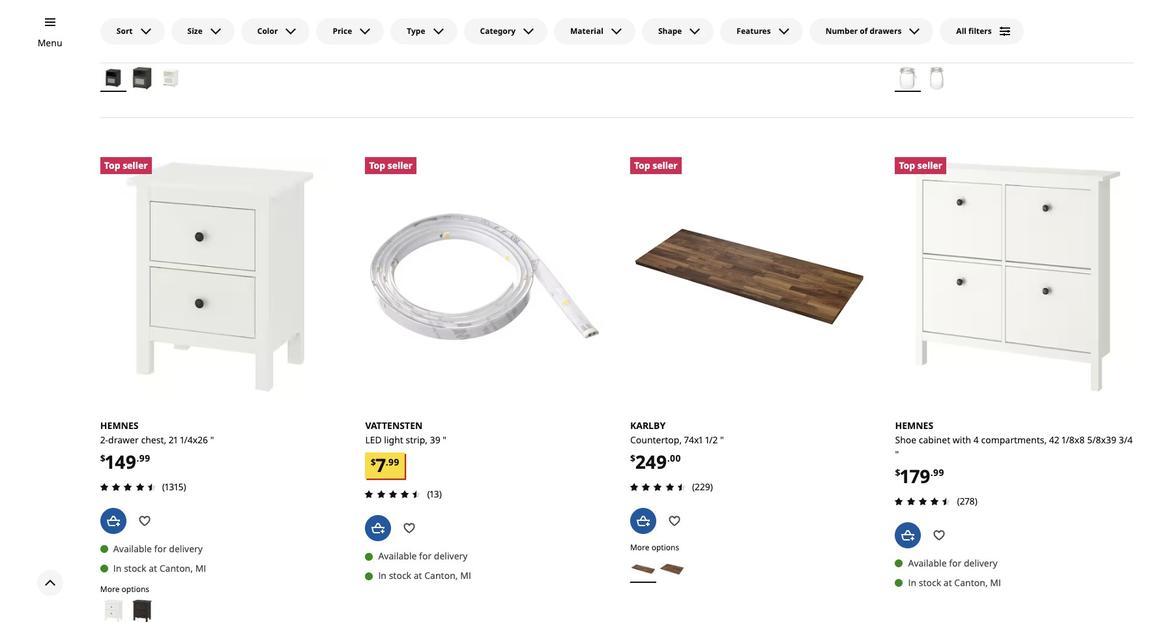 Task type: describe. For each thing, give the bounding box(es) containing it.
menu
[[38, 37, 62, 49]]

hemnes shoe cabinet with 4 compartments, 42 1/8x8 5/8x39 3/4 " $ 179 . 99
[[896, 419, 1133, 488]]

delivery up filters
[[964, 10, 998, 22]]

seller for 249
[[653, 159, 678, 171]]

. inside hemnes 2-drawer chest, 21 1/4x26 " $ 149 . 99
[[137, 452, 139, 464]]

chest,
[[141, 433, 166, 446]]

review: 4.5 out of 5 stars. total reviews: 1315 image
[[96, 479, 160, 495]]

top seller for 149
[[104, 159, 148, 171]]

number
[[826, 25, 858, 37]]

39
[[430, 433, 441, 446]]

category button
[[464, 18, 548, 44]]

99 inside $ 7 . 99
[[388, 456, 399, 468]]

$ inside hemnes shoe cabinet with 4 compartments, 42 1/8x8 5/8x39 3/4 " $ 179 . 99
[[896, 466, 901, 479]]

material
[[571, 25, 604, 37]]

99 inside hemnes shoe cabinet with 4 compartments, 42 1/8x8 5/8x39 3/4 " $ 179 . 99
[[934, 466, 945, 479]]

74x1
[[684, 433, 703, 446]]

color
[[257, 25, 278, 37]]

for for led light strip, 39 "
[[419, 550, 432, 562]]

" inside hemnes shoe cabinet with 4 compartments, 42 1/8x8 5/8x39 3/4 " $ 179 . 99
[[896, 448, 899, 460]]

5/8x39
[[1088, 433, 1117, 446]]

shape button
[[642, 18, 714, 44]]

vattensten
[[365, 419, 423, 431]]

(13)
[[427, 488, 442, 500]]

99 inside hemnes 2-drawer chest, 21 1/4x26 " $ 149 . 99
[[139, 452, 150, 464]]

delivery for shoe cabinet with 4 compartments, 42 1/8x8 5/8x39 3/4 "
[[964, 557, 998, 569]]

all filters button
[[940, 18, 1024, 44]]

0 horizontal spatial more
[[100, 584, 120, 595]]

hemnes 2-drawer chest, 21 1/4x26 " $ 149 . 99
[[100, 419, 214, 474]]

(1315)
[[162, 481, 186, 493]]

available for delivery for 2-drawer chest, 21 1/4x26 "
[[113, 542, 203, 555]]

seller for 179
[[918, 159, 943, 171]]

sort button
[[100, 18, 165, 44]]

top for 179
[[899, 159, 916, 171]]

with
[[953, 433, 972, 446]]

of
[[860, 25, 868, 37]]

42
[[1050, 433, 1060, 446]]

$ inside $ 7 . 99
[[371, 456, 376, 468]]

" inside vattensten led light strip, 39 "
[[443, 433, 447, 446]]

led
[[365, 433, 382, 446]]

(229)
[[692, 481, 713, 493]]

sort
[[117, 25, 133, 37]]

available for shoe cabinet with 4 compartments, 42 1/8x8 5/8x39 3/4 "
[[909, 557, 947, 569]]

21
[[169, 433, 178, 446]]

149
[[106, 449, 137, 474]]

2 top seller from the left
[[369, 159, 413, 171]]

2 top from the left
[[369, 159, 385, 171]]

available for delivery up all
[[909, 10, 998, 22]]

1/2
[[706, 433, 718, 446]]

shoe
[[896, 433, 917, 446]]

vattensten led light strip, 39 "
[[365, 419, 447, 446]]

top seller for 179
[[899, 159, 943, 171]]

for up all
[[949, 10, 962, 22]]

seller for 149
[[123, 159, 148, 171]]

material button
[[554, 18, 636, 44]]

for left size popup button
[[154, 10, 167, 22]]

strip,
[[406, 433, 428, 446]]

all filters
[[957, 25, 992, 37]]

7
[[376, 453, 386, 477]]

$ inside karlby countertop, 74x1 1/2 " $ 249 . 00
[[630, 452, 636, 464]]

color button
[[241, 18, 310, 44]]

countertop,
[[630, 433, 682, 446]]

$ 7 . 99
[[371, 453, 399, 477]]



Task type: locate. For each thing, give the bounding box(es) containing it.
0 horizontal spatial more options
[[100, 584, 149, 595]]

size button
[[171, 18, 235, 44]]

features button
[[721, 18, 803, 44]]

$ down the countertop,
[[630, 452, 636, 464]]

1 horizontal spatial 99
[[388, 456, 399, 468]]

in stock at canton, mi
[[643, 3, 736, 16], [378, 3, 471, 16], [113, 29, 206, 42], [909, 29, 1001, 42], [113, 562, 206, 574], [378, 569, 471, 582], [909, 576, 1001, 589]]

0 vertical spatial options
[[652, 542, 680, 553]]

hemnes
[[100, 419, 139, 431], [896, 419, 934, 431]]

available for delivery down '(1315)'
[[113, 542, 203, 555]]

00
[[670, 452, 681, 464]]

all
[[957, 25, 967, 37]]

drawers
[[870, 25, 902, 37]]

category
[[480, 25, 516, 37]]

" inside hemnes 2-drawer chest, 21 1/4x26 " $ 149 . 99
[[210, 433, 214, 446]]

4
[[974, 433, 979, 446]]

for
[[154, 10, 167, 22], [949, 10, 962, 22], [154, 542, 167, 555], [419, 550, 432, 562], [949, 557, 962, 569]]

number of drawers
[[826, 25, 902, 37]]

1 vertical spatial more
[[100, 584, 120, 595]]

4 top seller from the left
[[899, 159, 943, 171]]

$ inside hemnes 2-drawer chest, 21 1/4x26 " $ 149 . 99
[[100, 452, 106, 464]]

(278)
[[957, 495, 978, 507]]

size
[[187, 25, 203, 37]]

.
[[137, 452, 139, 464], [667, 452, 670, 464], [386, 456, 388, 468], [931, 466, 934, 479]]

99 right 179
[[934, 466, 945, 479]]

1 horizontal spatial more options
[[630, 542, 680, 553]]

available for delivery for led light strip, 39 "
[[378, 550, 468, 562]]

for down (13)
[[419, 550, 432, 562]]

0 horizontal spatial options
[[122, 584, 149, 595]]

features
[[737, 25, 771, 37]]

1 vertical spatial more options
[[100, 584, 149, 595]]

top
[[104, 159, 120, 171], [369, 159, 385, 171], [634, 159, 650, 171], [899, 159, 916, 171]]

top for 149
[[104, 159, 120, 171]]

" right "39"
[[443, 433, 447, 446]]

1 seller from the left
[[123, 159, 148, 171]]

2 hemnes from the left
[[896, 419, 934, 431]]

1 top from the left
[[104, 159, 120, 171]]

hemnes inside hemnes shoe cabinet with 4 compartments, 42 1/8x8 5/8x39 3/4 " $ 179 . 99
[[896, 419, 934, 431]]

delivery for led light strip, 39 "
[[434, 550, 468, 562]]

hemnes up shoe
[[896, 419, 934, 431]]

karlby countertop, 74x1 1/2 " $ 249 . 00
[[630, 419, 724, 474]]

mi
[[726, 3, 736, 16], [460, 3, 471, 16], [195, 29, 206, 42], [991, 29, 1001, 42], [195, 562, 206, 574], [460, 569, 471, 582], [991, 576, 1001, 589]]

review: 4.7 out of 5 stars. total reviews: 278 image
[[892, 494, 955, 509]]

for down "(278)"
[[949, 557, 962, 569]]

1/8x8
[[1062, 433, 1085, 446]]

more options
[[630, 542, 680, 553], [100, 584, 149, 595]]

. down light
[[386, 456, 388, 468]]

. inside hemnes shoe cabinet with 4 compartments, 42 1/8x8 5/8x39 3/4 " $ 179 . 99
[[931, 466, 934, 479]]

seller
[[123, 159, 148, 171], [388, 159, 413, 171], [653, 159, 678, 171], [918, 159, 943, 171]]

available for 2-drawer chest, 21 1/4x26 "
[[113, 542, 152, 555]]

at
[[679, 3, 687, 16], [414, 3, 422, 16], [149, 29, 157, 42], [944, 29, 952, 42], [149, 562, 157, 574], [414, 569, 422, 582], [944, 576, 952, 589]]

hemnes for 149
[[100, 419, 139, 431]]

3/4
[[1119, 433, 1133, 446]]

. down the countertop,
[[667, 452, 670, 464]]

1 horizontal spatial more
[[630, 542, 650, 553]]

1/4x26
[[180, 433, 208, 446]]

0 horizontal spatial hemnes
[[100, 419, 139, 431]]

" down shoe
[[896, 448, 899, 460]]

$
[[100, 452, 106, 464], [630, 452, 636, 464], [371, 456, 376, 468], [896, 466, 901, 479]]

2 seller from the left
[[388, 159, 413, 171]]

$ down shoe
[[896, 466, 901, 479]]

$ down led at the left of the page
[[371, 456, 376, 468]]

menu button
[[38, 36, 62, 50]]

hemnes up drawer
[[100, 419, 139, 431]]

filters
[[969, 25, 992, 37]]

karlby
[[630, 419, 666, 431]]

249
[[636, 449, 667, 474]]

4 top from the left
[[899, 159, 916, 171]]

1 vertical spatial options
[[122, 584, 149, 595]]

99 down chest, on the bottom of page
[[139, 452, 150, 464]]

for down '(1315)'
[[154, 542, 167, 555]]

3 top from the left
[[634, 159, 650, 171]]

shape
[[658, 25, 682, 37]]

delivery for 2-drawer chest, 21 1/4x26 "
[[169, 542, 203, 555]]

price
[[333, 25, 352, 37]]

$ down 2-
[[100, 452, 106, 464]]

available for delivery down (13)
[[378, 550, 468, 562]]

stock
[[654, 3, 677, 16], [389, 3, 411, 16], [124, 29, 146, 42], [919, 29, 942, 42], [124, 562, 146, 574], [389, 569, 411, 582], [919, 576, 942, 589]]

. inside karlby countertop, 74x1 1/2 " $ 249 . 00
[[667, 452, 670, 464]]

type button
[[391, 18, 457, 44]]

light
[[384, 433, 404, 446]]

2 horizontal spatial 99
[[934, 466, 945, 479]]

delivery down "(278)"
[[964, 557, 998, 569]]

top seller for 249
[[634, 159, 678, 171]]

available for delivery for shoe cabinet with 4 compartments, 42 1/8x8 5/8x39 3/4 "
[[909, 557, 998, 569]]

. up the review: 4.7 out of 5 stars. total reviews: 278 image
[[931, 466, 934, 479]]

in
[[643, 3, 652, 16], [378, 3, 387, 16], [113, 29, 122, 42], [909, 29, 917, 42], [113, 562, 122, 574], [378, 569, 387, 582], [909, 576, 917, 589]]

top seller
[[104, 159, 148, 171], [369, 159, 413, 171], [634, 159, 678, 171], [899, 159, 943, 171]]

2-
[[100, 433, 108, 446]]

" right 1/4x26
[[210, 433, 214, 446]]

available for delivery down "(278)"
[[909, 557, 998, 569]]

available for delivery
[[113, 10, 203, 22], [909, 10, 998, 22], [113, 542, 203, 555], [378, 550, 468, 562], [909, 557, 998, 569]]

1 top seller from the left
[[104, 159, 148, 171]]

review: 4.7 out of 5 stars. total reviews: 13 image
[[361, 487, 425, 502]]

available
[[113, 10, 152, 22], [909, 10, 947, 22], [113, 542, 152, 555], [378, 550, 417, 562], [909, 557, 947, 569]]

review: 4.3 out of 5 stars. total reviews: 229 image
[[627, 479, 690, 495]]

compartments,
[[982, 433, 1047, 446]]

available for led light strip, 39 "
[[378, 550, 417, 562]]

4 seller from the left
[[918, 159, 943, 171]]

0 vertical spatial more
[[630, 542, 650, 553]]

3 top seller from the left
[[634, 159, 678, 171]]

3 seller from the left
[[653, 159, 678, 171]]

type
[[407, 25, 425, 37]]

available for delivery up sort
[[113, 10, 203, 22]]

more
[[630, 542, 650, 553], [100, 584, 120, 595]]

options
[[652, 542, 680, 553], [122, 584, 149, 595]]

0 vertical spatial more options
[[630, 542, 680, 553]]

1 horizontal spatial hemnes
[[896, 419, 934, 431]]

179
[[901, 463, 931, 488]]

. inside $ 7 . 99
[[386, 456, 388, 468]]

delivery up size
[[169, 10, 203, 22]]

1 horizontal spatial options
[[652, 542, 680, 553]]

99
[[139, 452, 150, 464], [388, 456, 399, 468], [934, 466, 945, 479]]

delivery
[[169, 10, 203, 22], [964, 10, 998, 22], [169, 542, 203, 555], [434, 550, 468, 562], [964, 557, 998, 569]]

canton,
[[690, 3, 723, 16], [425, 3, 458, 16], [160, 29, 193, 42], [955, 29, 988, 42], [160, 562, 193, 574], [425, 569, 458, 582], [955, 576, 988, 589]]

1 hemnes from the left
[[100, 419, 139, 431]]

99 right 7
[[388, 456, 399, 468]]

" inside karlby countertop, 74x1 1/2 " $ 249 . 00
[[720, 433, 724, 446]]

hemnes for 179
[[896, 419, 934, 431]]

for for shoe cabinet with 4 compartments, 42 1/8x8 5/8x39 3/4 "
[[949, 557, 962, 569]]

number of drawers button
[[810, 18, 934, 44]]

firm
[[389, 33, 408, 46]]

delivery down (13)
[[434, 550, 468, 562]]

top for 249
[[634, 159, 650, 171]]

" right 1/2
[[720, 433, 724, 446]]

"
[[210, 433, 214, 446], [720, 433, 724, 446], [443, 433, 447, 446], [896, 448, 899, 460]]

0 horizontal spatial 99
[[139, 452, 150, 464]]

for for 2-drawer chest, 21 1/4x26 "
[[154, 542, 167, 555]]

cabinet
[[919, 433, 951, 446]]

price button
[[316, 18, 384, 44]]

delivery down '(1315)'
[[169, 542, 203, 555]]

drawer
[[108, 433, 139, 446]]

hemnes inside hemnes 2-drawer chest, 21 1/4x26 " $ 149 . 99
[[100, 419, 139, 431]]

. down drawer
[[137, 452, 139, 464]]



Task type: vqa. For each thing, say whether or not it's contained in the screenshot.
for associated with Shoe cabinet with 4 compartments, 42 1/8x8 5/8x39 3/4 "
yes



